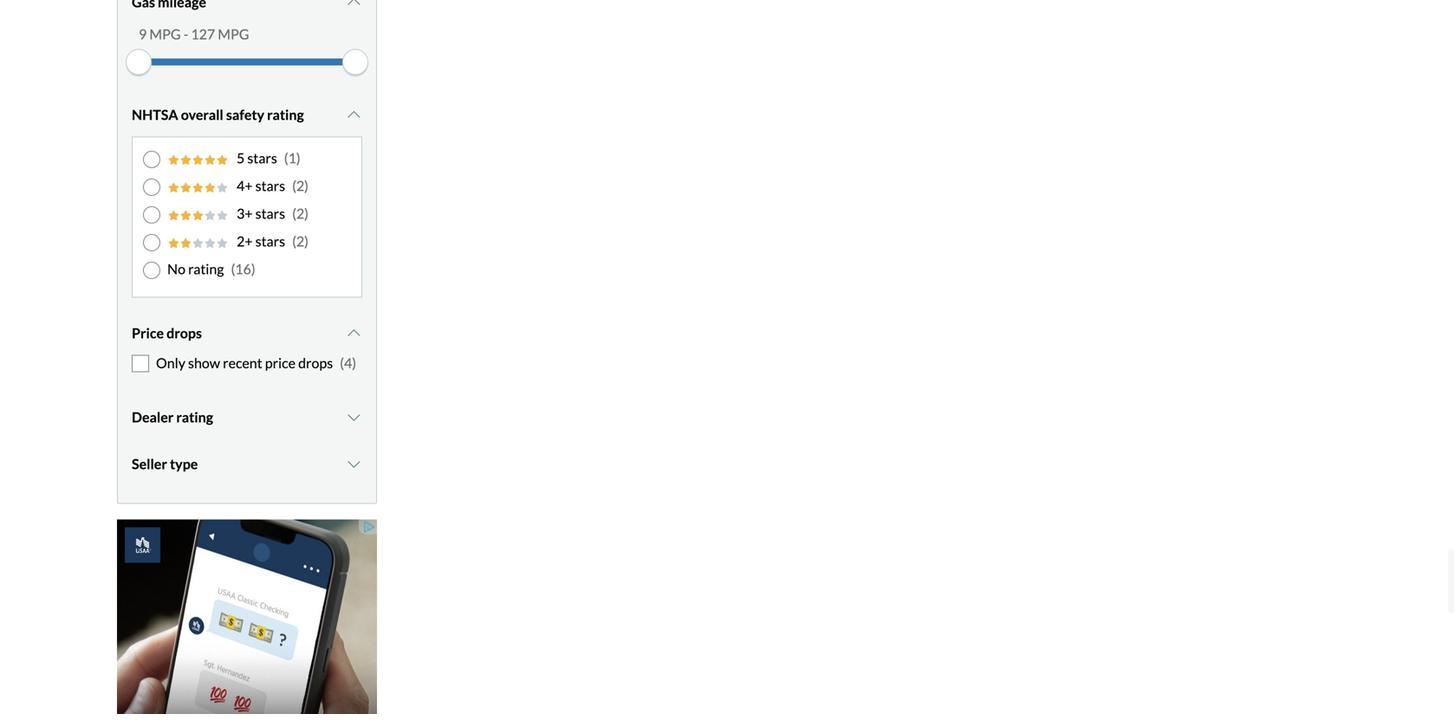 Task type: locate. For each thing, give the bounding box(es) containing it.
stars right 2+
[[255, 233, 285, 249]]

3 chevron down image from the top
[[345, 410, 362, 424]]

chevron down image inside dealer rating dropdown button
[[345, 410, 362, 424]]

chevron down image
[[345, 108, 362, 122], [345, 326, 362, 340], [345, 410, 362, 424]]

nhtsa overall safety rating button
[[132, 93, 362, 136]]

drops up only
[[167, 324, 202, 341]]

5
[[237, 149, 245, 166]]

(2) right '3+ stars'
[[292, 205, 309, 222]]

1 vertical spatial chevron down image
[[345, 457, 362, 471]]

stars right 5
[[247, 149, 277, 166]]

2 vertical spatial rating
[[176, 409, 213, 426]]

rating right no
[[188, 260, 224, 277]]

drops
[[167, 324, 202, 341], [298, 354, 333, 371]]

1 horizontal spatial mpg
[[218, 25, 249, 42]]

0 vertical spatial rating
[[267, 106, 304, 123]]

2 chevron down image from the top
[[345, 326, 362, 340]]

2 vertical spatial (2)
[[292, 233, 309, 249]]

1 vertical spatial drops
[[298, 354, 333, 371]]

drops inside "dropdown button"
[[167, 324, 202, 341]]

0 vertical spatial (2)
[[292, 177, 309, 194]]

drops left (4)
[[298, 354, 333, 371]]

1 horizontal spatial drops
[[298, 354, 333, 371]]

chevron down image inside nhtsa overall safety rating dropdown button
[[345, 108, 362, 122]]

recent
[[223, 354, 262, 371]]

0 vertical spatial chevron down image
[[345, 0, 362, 9]]

rating right dealer
[[176, 409, 213, 426]]

1 chevron down image from the top
[[345, 0, 362, 9]]

(2) for 4+ stars
[[292, 177, 309, 194]]

seller
[[132, 455, 167, 472]]

1 (2) from the top
[[292, 177, 309, 194]]

3+ stars
[[237, 205, 285, 222]]

(2) down the (1)
[[292, 177, 309, 194]]

(2)
[[292, 177, 309, 194], [292, 205, 309, 222], [292, 233, 309, 249]]

2 chevron down image from the top
[[345, 457, 362, 471]]

0 vertical spatial chevron down image
[[345, 108, 362, 122]]

2 vertical spatial chevron down image
[[345, 410, 362, 424]]

stars right 4+
[[255, 177, 285, 194]]

advertisement region
[[117, 520, 377, 714]]

dealer rating button
[[132, 396, 362, 439]]

1 mpg from the left
[[149, 25, 181, 42]]

chevron down image inside price drops "dropdown button"
[[345, 326, 362, 340]]

rating for no rating (16)
[[188, 260, 224, 277]]

1 vertical spatial rating
[[188, 260, 224, 277]]

0 vertical spatial drops
[[167, 324, 202, 341]]

only
[[156, 354, 185, 371]]

seller type
[[132, 455, 198, 472]]

1 vertical spatial chevron down image
[[345, 326, 362, 340]]

mpg left -
[[149, 25, 181, 42]]

0 horizontal spatial mpg
[[149, 25, 181, 42]]

mpg
[[149, 25, 181, 42], [218, 25, 249, 42]]

nhtsa overall safety rating
[[132, 106, 304, 123]]

no
[[167, 260, 185, 277]]

stars
[[247, 149, 277, 166], [255, 177, 285, 194], [255, 205, 285, 222], [255, 233, 285, 249]]

2 (2) from the top
[[292, 205, 309, 222]]

price drops
[[132, 324, 202, 341]]

rating right safety
[[267, 106, 304, 123]]

3 (2) from the top
[[292, 233, 309, 249]]

-
[[183, 25, 188, 42]]

5 stars
[[237, 149, 277, 166]]

seller type button
[[132, 442, 362, 486]]

rating
[[267, 106, 304, 123], [188, 260, 224, 277], [176, 409, 213, 426]]

1 vertical spatial (2)
[[292, 205, 309, 222]]

9
[[139, 25, 147, 42]]

dealer
[[132, 409, 174, 426]]

chevron down image
[[345, 0, 362, 9], [345, 457, 362, 471]]

1 chevron down image from the top
[[345, 108, 362, 122]]

0 horizontal spatial drops
[[167, 324, 202, 341]]

(2) right 2+ stars
[[292, 233, 309, 249]]

mpg right the 127
[[218, 25, 249, 42]]

stars right 3+
[[255, 205, 285, 222]]

nhtsa
[[132, 106, 178, 123]]



Task type: describe. For each thing, give the bounding box(es) containing it.
127
[[191, 25, 215, 42]]

rating for dealer rating
[[176, 409, 213, 426]]

stars for 3+ stars
[[255, 205, 285, 222]]

4+ stars
[[237, 177, 285, 194]]

chevron down image inside seller type dropdown button
[[345, 457, 362, 471]]

only show recent price drops (4)
[[156, 354, 356, 371]]

safety
[[226, 106, 264, 123]]

price
[[265, 354, 296, 371]]

3+
[[237, 205, 253, 222]]

4+
[[237, 177, 253, 194]]

chevron down image for nhtsa overall safety rating
[[345, 108, 362, 122]]

(4)
[[340, 354, 356, 371]]

(2) for 3+ stars
[[292, 205, 309, 222]]

dealer rating
[[132, 409, 213, 426]]

chevron down image for dealer rating
[[345, 410, 362, 424]]

(1)
[[284, 149, 300, 166]]

stars for 4+ stars
[[255, 177, 285, 194]]

show
[[188, 354, 220, 371]]

stars for 2+ stars
[[255, 233, 285, 249]]

price drops button
[[132, 311, 362, 355]]

no rating (16)
[[167, 260, 255, 277]]

price
[[132, 324, 164, 341]]

2 mpg from the left
[[218, 25, 249, 42]]

type
[[170, 455, 198, 472]]

(16)
[[231, 260, 255, 277]]

(2) for 2+ stars
[[292, 233, 309, 249]]

chevron down image for price drops
[[345, 326, 362, 340]]

9 mpg - 127 mpg
[[139, 25, 249, 42]]

overall
[[181, 106, 223, 123]]

stars for 5 stars
[[247, 149, 277, 166]]

2+
[[237, 233, 253, 249]]

2+ stars
[[237, 233, 285, 249]]



Task type: vqa. For each thing, say whether or not it's contained in the screenshot.
GREAT
no



